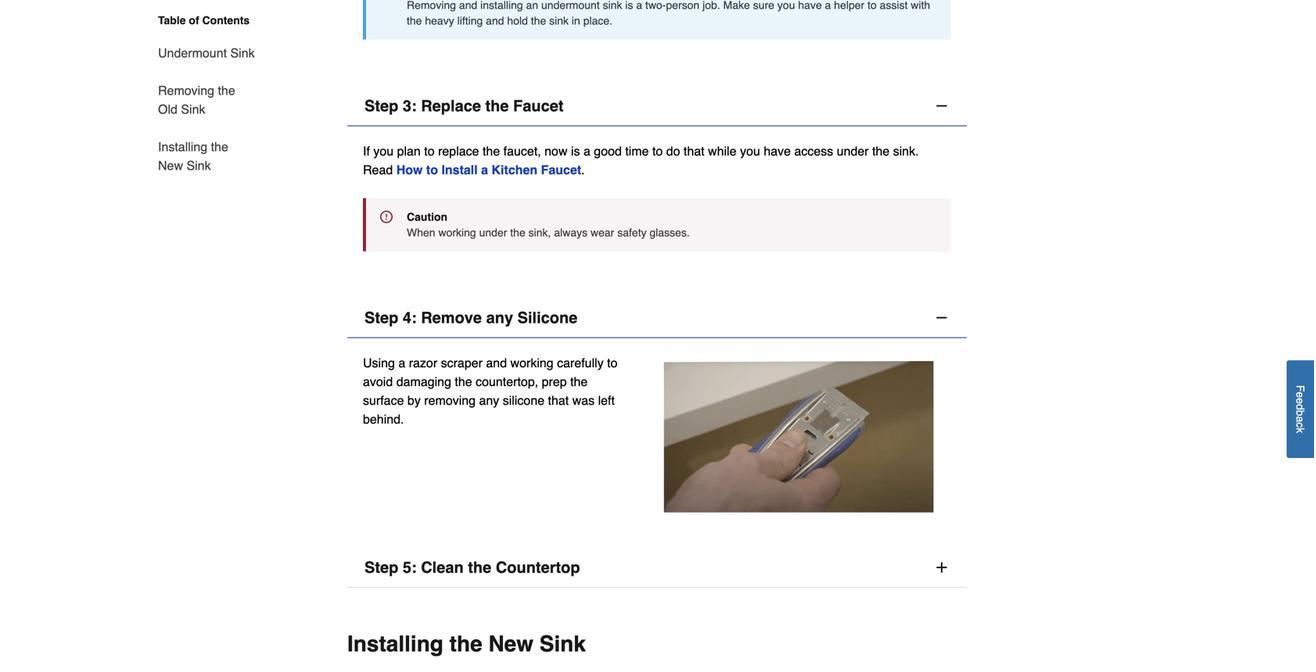 Task type: locate. For each thing, give the bounding box(es) containing it.
removing inside removing and installing an undermount sink is a two-person job. make sure you have a helper to assist with the heavy lifting and hold the sink in place.
[[407, 0, 456, 11]]

is
[[626, 0, 634, 11], [571, 144, 580, 158]]

step left 3:
[[365, 97, 399, 115]]

0 vertical spatial new
[[158, 158, 183, 173]]

1 horizontal spatial have
[[799, 0, 822, 11]]

installing down 5:
[[348, 632, 444, 657]]

1 vertical spatial and
[[486, 14, 504, 27]]

time
[[626, 144, 649, 158]]

0 vertical spatial installing the new sink
[[158, 140, 228, 173]]

1 step from the top
[[365, 97, 399, 115]]

table of contents
[[158, 14, 250, 27]]

sink inside removing the old sink
[[181, 102, 205, 117]]

step 3: replace the faucet button
[[348, 86, 967, 126]]

1 vertical spatial have
[[764, 144, 791, 158]]

1 horizontal spatial removing
[[407, 0, 456, 11]]

place.
[[584, 14, 613, 27]]

1 horizontal spatial sink
[[603, 0, 623, 11]]

1 vertical spatial installing
[[348, 632, 444, 657]]

sink,
[[529, 226, 551, 239]]

2 vertical spatial and
[[486, 356, 507, 370]]

step for step 5: clean the countertop
[[365, 559, 399, 577]]

while
[[708, 144, 737, 158]]

1 vertical spatial removing
[[158, 83, 214, 98]]

under inside if you plan to replace the faucet, now is a good time to do that while you have access under the sink. read
[[837, 144, 869, 158]]

make
[[724, 0, 751, 11]]

installing the new sink link
[[158, 128, 257, 175]]

the left the sink,
[[511, 226, 526, 239]]

e
[[1295, 392, 1308, 399], [1295, 399, 1308, 405]]

1 horizontal spatial you
[[740, 144, 761, 158]]

an
[[526, 0, 539, 11]]

the down undermount sink link
[[218, 83, 235, 98]]

step for step 3: replace the faucet
[[365, 97, 399, 115]]

the right clean
[[468, 559, 492, 577]]

2 horizontal spatial you
[[778, 0, 796, 11]]

read
[[363, 163, 393, 177]]

e up b
[[1295, 399, 1308, 405]]

heavy
[[425, 14, 455, 27]]

3:
[[403, 97, 417, 115]]

to left assist
[[868, 0, 877, 11]]

2 vertical spatial step
[[365, 559, 399, 577]]

to right how
[[427, 163, 438, 177]]

1 vertical spatial working
[[511, 356, 554, 370]]

0 vertical spatial any
[[487, 309, 514, 327]]

removing the old sink link
[[158, 72, 257, 128]]

prep
[[542, 375, 567, 389]]

1 vertical spatial step
[[365, 309, 399, 327]]

under inside caution when working under the sink, always wear safety glasses.
[[479, 226, 508, 239]]

and down installing
[[486, 14, 504, 27]]

when
[[407, 226, 436, 239]]

faucet,
[[504, 144, 541, 158]]

scraper
[[441, 356, 483, 370]]

removing for removing the old sink
[[158, 83, 214, 98]]

and inside using a razor scraper and working carefully to avoid damaging the countertop, prep the surface by removing any silicone that was left behind.
[[486, 356, 507, 370]]

that inside if you plan to replace the faucet, now is a good time to do that while you have access under the sink. read
[[684, 144, 705, 158]]

step
[[365, 97, 399, 115], [365, 309, 399, 327], [365, 559, 399, 577]]

0 vertical spatial that
[[684, 144, 705, 158]]

0 horizontal spatial installing
[[158, 140, 208, 154]]

1 vertical spatial is
[[571, 144, 580, 158]]

and up lifting
[[459, 0, 478, 11]]

1 vertical spatial under
[[479, 226, 508, 239]]

0 horizontal spatial have
[[764, 144, 791, 158]]

1 vertical spatial sink
[[550, 14, 569, 27]]

the inside installing the new sink link
[[211, 140, 228, 154]]

installing
[[158, 140, 208, 154], [348, 632, 444, 657]]

step for step 4: remove any silicone
[[365, 309, 399, 327]]

the inside caution when working under the sink, always wear safety glasses.
[[511, 226, 526, 239]]

1 vertical spatial any
[[479, 394, 500, 408]]

1 horizontal spatial working
[[511, 356, 554, 370]]

sink
[[230, 46, 255, 60], [181, 102, 205, 117], [187, 158, 211, 173], [540, 632, 586, 657]]

working inside using a razor scraper and working carefully to avoid damaging the countertop, prep the surface by removing any silicone that was left behind.
[[511, 356, 554, 370]]

a inside if you plan to replace the faucet, now is a good time to do that while you have access under the sink. read
[[584, 144, 591, 158]]

you
[[778, 0, 796, 11], [374, 144, 394, 158], [740, 144, 761, 158]]

faucet up faucet,
[[513, 97, 564, 115]]

undermount
[[158, 46, 227, 60]]

the inside step 5: clean the countertop button
[[468, 559, 492, 577]]

any down "countertop,"
[[479, 394, 500, 408]]

c
[[1295, 423, 1308, 428]]

0 horizontal spatial is
[[571, 144, 580, 158]]

f e e d b a c k button
[[1288, 361, 1315, 459]]

installing down old
[[158, 140, 208, 154]]

removing up old
[[158, 83, 214, 98]]

the up how to install a kitchen faucet .
[[483, 144, 500, 158]]

to
[[868, 0, 877, 11], [424, 144, 435, 158], [653, 144, 663, 158], [427, 163, 438, 177], [607, 356, 618, 370]]

0 horizontal spatial under
[[479, 226, 508, 239]]

left
[[598, 394, 615, 408]]

table of contents element
[[139, 13, 257, 175]]

0 horizontal spatial you
[[374, 144, 394, 158]]

0 horizontal spatial that
[[548, 394, 569, 408]]

faucet
[[513, 97, 564, 115], [541, 163, 582, 177]]

2 step from the top
[[365, 309, 399, 327]]

do
[[667, 144, 681, 158]]

1 horizontal spatial that
[[684, 144, 705, 158]]

0 vertical spatial installing
[[158, 140, 208, 154]]

0 vertical spatial working
[[439, 226, 476, 239]]

the right replace
[[486, 97, 509, 115]]

0 vertical spatial removing
[[407, 0, 456, 11]]

0 vertical spatial have
[[799, 0, 822, 11]]

a man using a blue and metal razor scraper on the side of a white counter ledge. image
[[657, 354, 952, 517]]

working up "prep"
[[511, 356, 554, 370]]

have inside if you plan to replace the faucet, now is a good time to do that while you have access under the sink. read
[[764, 144, 791, 158]]

step inside button
[[365, 97, 399, 115]]

that right do
[[684, 144, 705, 158]]

new
[[158, 158, 183, 173], [489, 632, 534, 657]]

a up .
[[584, 144, 591, 158]]

f e e d b a c k
[[1295, 386, 1308, 434]]

installing
[[481, 0, 523, 11]]

step 3: replace the faucet
[[365, 97, 564, 115]]

removing
[[424, 394, 476, 408]]

job.
[[703, 0, 721, 11]]

removing inside removing the old sink
[[158, 83, 214, 98]]

carefully
[[557, 356, 604, 370]]

helper
[[835, 0, 865, 11]]

a up "k"
[[1295, 417, 1308, 423]]

0 horizontal spatial removing
[[158, 83, 214, 98]]

a left razor
[[399, 356, 406, 370]]

a
[[637, 0, 643, 11], [825, 0, 832, 11], [584, 144, 591, 158], [481, 163, 488, 177], [399, 356, 406, 370], [1295, 417, 1308, 423]]

1 vertical spatial that
[[548, 394, 569, 408]]

0 vertical spatial faucet
[[513, 97, 564, 115]]

1 vertical spatial faucet
[[541, 163, 582, 177]]

0 horizontal spatial working
[[439, 226, 476, 239]]

that down "prep"
[[548, 394, 569, 408]]

sink
[[603, 0, 623, 11], [550, 14, 569, 27]]

countertop
[[496, 559, 580, 577]]

using
[[363, 356, 395, 370]]

have inside removing and installing an undermount sink is a two-person job. make sure you have a helper to assist with the heavy lifting and hold the sink in place.
[[799, 0, 822, 11]]

0 vertical spatial under
[[837, 144, 869, 158]]

and up "countertop,"
[[486, 356, 507, 370]]

5:
[[403, 559, 417, 577]]

have
[[799, 0, 822, 11], [764, 144, 791, 158]]

the inside step 3: replace the faucet button
[[486, 97, 509, 115]]

working
[[439, 226, 476, 239], [511, 356, 554, 370]]

and
[[459, 0, 478, 11], [486, 14, 504, 27], [486, 356, 507, 370]]

have left helper
[[799, 0, 822, 11]]

old
[[158, 102, 178, 117]]

removing
[[407, 0, 456, 11], [158, 83, 214, 98]]

that
[[684, 144, 705, 158], [548, 394, 569, 408]]

step left 5:
[[365, 559, 399, 577]]

installing the new sink down step 5: clean the countertop
[[348, 632, 586, 657]]

f
[[1295, 386, 1308, 392]]

faucet inside button
[[513, 97, 564, 115]]

is left two-
[[626, 0, 634, 11]]

good
[[594, 144, 622, 158]]

silicone
[[503, 394, 545, 408]]

behind.
[[363, 412, 404, 427]]

1 horizontal spatial is
[[626, 0, 634, 11]]

that inside using a razor scraper and working carefully to avoid damaging the countertop, prep the surface by removing any silicone that was left behind.
[[548, 394, 569, 408]]

under left the sink,
[[479, 226, 508, 239]]

installing the new sink down old
[[158, 140, 228, 173]]

sink left in
[[550, 14, 569, 27]]

glasses.
[[650, 226, 690, 239]]

3 step from the top
[[365, 559, 399, 577]]

you right while
[[740, 144, 761, 158]]

any
[[487, 309, 514, 327], [479, 394, 500, 408]]

any inside using a razor scraper and working carefully to avoid damaging the countertop, prep the surface by removing any silicone that was left behind.
[[479, 394, 500, 408]]

the down carefully
[[571, 375, 588, 389]]

0 vertical spatial is
[[626, 0, 634, 11]]

step left the 4:
[[365, 309, 399, 327]]

surface
[[363, 394, 404, 408]]

0 vertical spatial and
[[459, 0, 478, 11]]

have left access
[[764, 144, 791, 158]]

faucet down now
[[541, 163, 582, 177]]

you right sure
[[778, 0, 796, 11]]

with
[[911, 0, 931, 11]]

under right access
[[837, 144, 869, 158]]

the down scraper
[[455, 375, 472, 389]]

sink up the place.
[[603, 0, 623, 11]]

a left helper
[[825, 0, 832, 11]]

the down removing the old sink link
[[211, 140, 228, 154]]

any left silicone
[[487, 309, 514, 327]]

.
[[582, 163, 585, 177]]

to right carefully
[[607, 356, 618, 370]]

you right the if
[[374, 144, 394, 158]]

d
[[1295, 405, 1308, 411]]

install
[[442, 163, 478, 177]]

removing the old sink
[[158, 83, 235, 117]]

wear
[[591, 226, 615, 239]]

1 horizontal spatial new
[[489, 632, 534, 657]]

under
[[837, 144, 869, 158], [479, 226, 508, 239]]

0 horizontal spatial installing the new sink
[[158, 140, 228, 173]]

contents
[[202, 14, 250, 27]]

sink.
[[894, 144, 919, 158]]

e up d
[[1295, 392, 1308, 399]]

to right plan
[[424, 144, 435, 158]]

installing inside table of contents element
[[158, 140, 208, 154]]

plus image
[[935, 560, 950, 576]]

removing up heavy
[[407, 0, 456, 11]]

0 horizontal spatial new
[[158, 158, 183, 173]]

you inside removing and installing an undermount sink is a two-person job. make sure you have a helper to assist with the heavy lifting and hold the sink in place.
[[778, 0, 796, 11]]

1 horizontal spatial under
[[837, 144, 869, 158]]

working down the caution
[[439, 226, 476, 239]]

to left do
[[653, 144, 663, 158]]

if
[[363, 144, 370, 158]]

step 5: clean the countertop button
[[348, 549, 967, 588]]

1 horizontal spatial installing the new sink
[[348, 632, 586, 657]]

0 vertical spatial step
[[365, 97, 399, 115]]

is right now
[[571, 144, 580, 158]]



Task type: vqa. For each thing, say whether or not it's contained in the screenshot.
Spot Resist Stainless image on the bottom of the page
no



Task type: describe. For each thing, give the bounding box(es) containing it.
using a razor scraper and working carefully to avoid damaging the countertop, prep the surface by removing any silicone that was left behind.
[[363, 356, 618, 427]]

the left heavy
[[407, 14, 422, 27]]

0 horizontal spatial sink
[[550, 14, 569, 27]]

person
[[666, 0, 700, 11]]

4:
[[403, 309, 417, 327]]

1 e from the top
[[1295, 392, 1308, 399]]

by
[[408, 394, 421, 408]]

k
[[1295, 428, 1308, 434]]

now
[[545, 144, 568, 158]]

was
[[573, 394, 595, 408]]

step 5: clean the countertop
[[365, 559, 580, 577]]

safety
[[618, 226, 647, 239]]

silicone
[[518, 309, 578, 327]]

how to install a kitchen faucet .
[[397, 163, 585, 177]]

minus image
[[935, 310, 950, 326]]

two-
[[646, 0, 666, 11]]

is inside removing and installing an undermount sink is a two-person job. make sure you have a helper to assist with the heavy lifting and hold the sink in place.
[[626, 0, 634, 11]]

avoid
[[363, 375, 393, 389]]

the down an
[[531, 14, 547, 27]]

assist
[[880, 0, 908, 11]]

lifting
[[458, 14, 483, 27]]

2 e from the top
[[1295, 399, 1308, 405]]

in
[[572, 14, 581, 27]]

a right install
[[481, 163, 488, 177]]

sure
[[754, 0, 775, 11]]

step 4: remove any silicone button
[[348, 298, 967, 338]]

step 4: remove any silicone
[[365, 309, 578, 327]]

1 horizontal spatial installing
[[348, 632, 444, 657]]

removing and installing an undermount sink is a two-person job. make sure you have a helper to assist with the heavy lifting and hold the sink in place.
[[407, 0, 931, 27]]

working inside caution when working under the sink, always wear safety glasses.
[[439, 226, 476, 239]]

if you plan to replace the faucet, now is a good time to do that while you have access under the sink. read
[[363, 144, 919, 177]]

minus image
[[935, 98, 950, 114]]

1 vertical spatial new
[[489, 632, 534, 657]]

countertop,
[[476, 375, 539, 389]]

undermount sink
[[158, 46, 255, 60]]

new inside table of contents element
[[158, 158, 183, 173]]

remove
[[421, 309, 482, 327]]

sink inside installing the new sink link
[[187, 158, 211, 173]]

how to install a kitchen faucet link
[[397, 163, 582, 177]]

access
[[795, 144, 834, 158]]

hold
[[508, 14, 528, 27]]

of
[[189, 14, 199, 27]]

caution
[[407, 211, 448, 223]]

sink inside undermount sink link
[[230, 46, 255, 60]]

clean
[[421, 559, 464, 577]]

the inside removing the old sink
[[218, 83, 235, 98]]

razor
[[409, 356, 438, 370]]

removing for removing and installing an undermount sink is a two-person job. make sure you have a helper to assist with the heavy lifting and hold the sink in place.
[[407, 0, 456, 11]]

to inside using a razor scraper and working carefully to avoid damaging the countertop, prep the surface by removing any silicone that was left behind.
[[607, 356, 618, 370]]

a inside button
[[1295, 417, 1308, 423]]

plan
[[397, 144, 421, 158]]

a left two-
[[637, 0, 643, 11]]

kitchen
[[492, 163, 538, 177]]

1 vertical spatial installing the new sink
[[348, 632, 586, 657]]

a inside using a razor scraper and working carefully to avoid damaging the countertop, prep the surface by removing any silicone that was left behind.
[[399, 356, 406, 370]]

the left sink.
[[873, 144, 890, 158]]

replace
[[438, 144, 479, 158]]

caution when working under the sink, always wear safety glasses.
[[407, 211, 690, 239]]

how
[[397, 163, 423, 177]]

always
[[554, 226, 588, 239]]

undermount
[[542, 0, 600, 11]]

b
[[1295, 411, 1308, 417]]

0 vertical spatial sink
[[603, 0, 623, 11]]

undermount sink link
[[158, 34, 255, 72]]

is inside if you plan to replace the faucet, now is a good time to do that while you have access under the sink. read
[[571, 144, 580, 158]]

the down step 5: clean the countertop
[[450, 632, 483, 657]]

replace
[[421, 97, 481, 115]]

any inside button
[[487, 309, 514, 327]]

table
[[158, 14, 186, 27]]

damaging
[[397, 375, 452, 389]]

error image
[[380, 211, 393, 223]]

to inside removing and installing an undermount sink is a two-person job. make sure you have a helper to assist with the heavy lifting and hold the sink in place.
[[868, 0, 877, 11]]

installing the new sink inside table of contents element
[[158, 140, 228, 173]]



